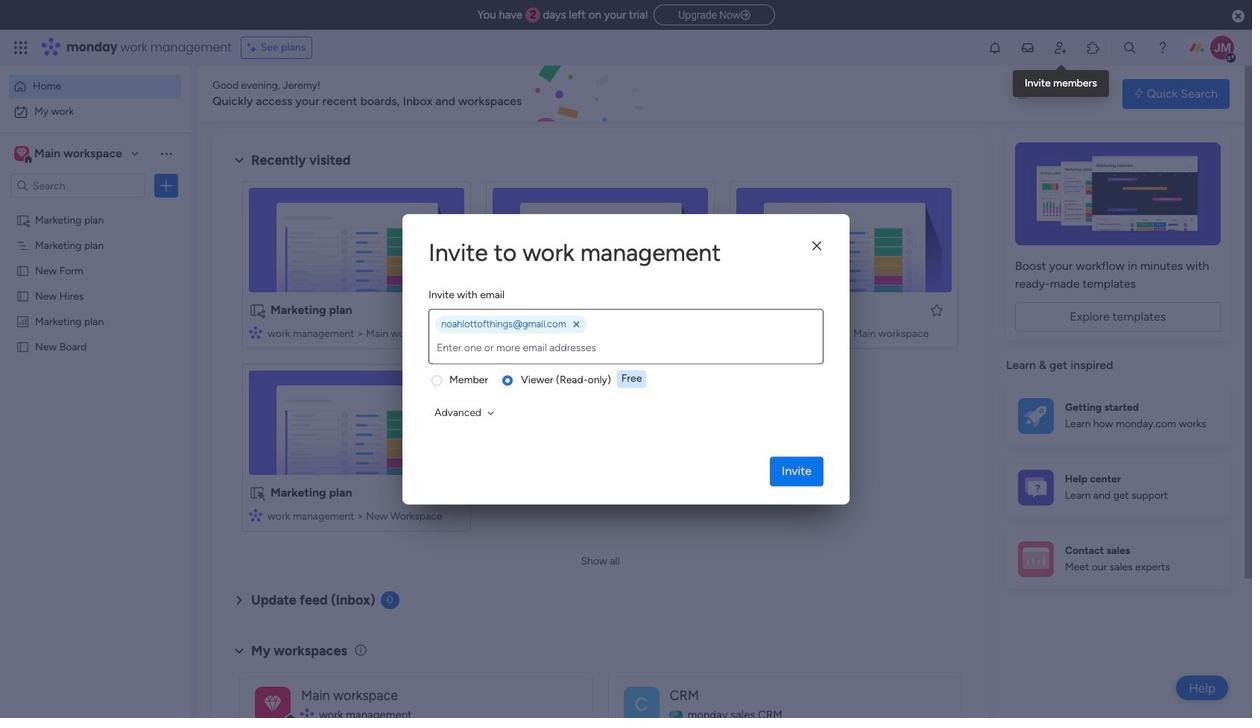 Task type: describe. For each thing, give the bounding box(es) containing it.
notifications image
[[988, 40, 1003, 55]]

templates image image
[[1020, 142, 1217, 245]]

1 horizontal spatial workspace image
[[624, 686, 660, 718]]

search everything image
[[1123, 40, 1138, 55]]

2 vertical spatial option
[[0, 206, 190, 209]]

2 add to favorites image from the left
[[930, 302, 945, 317]]

update feed image
[[1021, 40, 1036, 55]]

Enter one or more email addresses text field
[[432, 333, 820, 363]]

contact sales element
[[1007, 529, 1230, 589]]

quick search results list box
[[230, 169, 971, 550]]

invite members image
[[1054, 40, 1068, 55]]

monday marketplace image
[[1086, 40, 1101, 55]]

getting started element
[[1007, 386, 1230, 446]]

dapulse close image
[[1233, 9, 1245, 24]]

open update feed (inbox) image
[[230, 591, 248, 609]]

public dashboard image
[[16, 314, 30, 328]]

1 add to favorites image from the left
[[686, 302, 701, 317]]

0 horizontal spatial workspace image
[[264, 691, 282, 718]]

Search in workspace field
[[31, 177, 125, 194]]

remove from favorites image
[[442, 302, 457, 317]]

1 horizontal spatial shareable board image
[[249, 302, 265, 318]]

1 vertical spatial option
[[9, 100, 181, 124]]

0 vertical spatial shareable board image
[[16, 213, 30, 227]]

v2 user feedback image
[[1019, 85, 1030, 102]]

see plans image
[[247, 40, 261, 56]]

jeremy miller image
[[1211, 36, 1235, 60]]

public board image
[[493, 302, 509, 318]]

select product image
[[13, 40, 28, 55]]

dapulse rightstroke image
[[741, 10, 751, 21]]

close image
[[813, 241, 822, 252]]

0 element
[[381, 591, 399, 609]]

component image for public board icon
[[493, 325, 506, 339]]



Task type: locate. For each thing, give the bounding box(es) containing it.
0 horizontal spatial shareable board image
[[16, 213, 30, 227]]

0 vertical spatial option
[[9, 75, 181, 98]]

option
[[9, 75, 181, 98], [9, 100, 181, 124], [0, 206, 190, 209]]

workspace selection element
[[14, 145, 125, 164]]

component image
[[249, 325, 262, 339], [493, 325, 506, 339], [249, 508, 262, 522]]

workspace image
[[624, 686, 660, 718], [264, 691, 282, 718]]

angle down image
[[488, 408, 494, 418]]

remove noahlottofthings@gmail.com image
[[574, 321, 580, 328]]

list box
[[0, 204, 190, 560]]

public template board image
[[249, 485, 265, 501]]

add to favorites image
[[686, 302, 701, 317], [930, 302, 945, 317]]

v2 bolt switch image
[[1135, 85, 1144, 102]]

component image for the public template board icon
[[249, 508, 262, 522]]

1 vertical spatial shareable board image
[[249, 302, 265, 318]]

help center element
[[1007, 457, 1230, 517]]

shareable board image
[[16, 213, 30, 227], [249, 302, 265, 318]]

help image
[[1156, 40, 1171, 55]]

0 horizontal spatial add to favorites image
[[686, 302, 701, 317]]

public board image
[[16, 263, 30, 277], [16, 289, 30, 303], [737, 302, 753, 318], [16, 339, 30, 353]]

component image
[[301, 708, 314, 718]]

1 horizontal spatial add to favorites image
[[930, 302, 945, 317]]

close recently visited image
[[230, 151, 248, 169]]

close my workspaces image
[[230, 642, 248, 660]]

workspace image
[[14, 145, 29, 162], [17, 145, 27, 162], [255, 686, 291, 718]]



Task type: vqa. For each thing, say whether or not it's contained in the screenshot.
Add to favorites icon component image
yes



